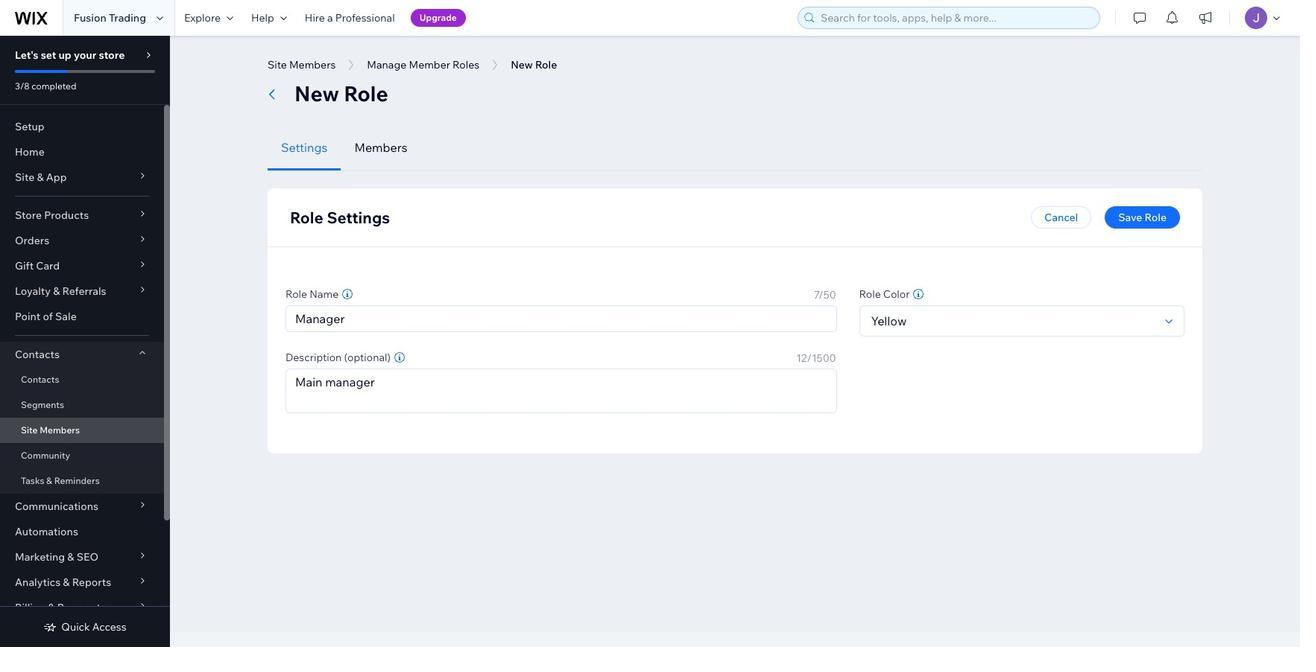Task type: describe. For each thing, give the bounding box(es) containing it.
gift
[[15, 259, 34, 273]]

products
[[44, 209, 89, 222]]

billing & payments button
[[0, 596, 164, 621]]

cancel
[[1045, 211, 1078, 224]]

gift card
[[15, 259, 60, 273]]

member
[[409, 58, 450, 72]]

Main manager text field
[[286, 370, 836, 413]]

orders
[[15, 234, 49, 248]]

community link
[[0, 444, 164, 469]]

hire a professional
[[305, 11, 395, 25]]

a
[[327, 11, 333, 25]]

card
[[36, 259, 60, 273]]

store
[[99, 48, 125, 62]]

7
[[814, 289, 819, 302]]

Manager text field
[[286, 306, 836, 332]]

store products button
[[0, 203, 164, 228]]

site members link
[[0, 418, 164, 444]]

site for site members button
[[268, 58, 287, 72]]

automations
[[15, 526, 78, 539]]

role inside button
[[1145, 211, 1167, 224]]

3/8 completed
[[15, 81, 76, 92]]

reminders
[[54, 476, 100, 487]]

app
[[46, 171, 67, 184]]

(optional)
[[344, 351, 391, 365]]

role for name
[[286, 288, 307, 301]]

site for site members 'link'
[[21, 425, 38, 436]]

save
[[1119, 211, 1143, 224]]

loyalty & referrals
[[15, 285, 106, 298]]

upgrade
[[420, 12, 457, 23]]

home
[[15, 145, 45, 159]]

explore
[[184, 11, 221, 25]]

tasks
[[21, 476, 44, 487]]

description
[[286, 351, 342, 365]]

color
[[883, 288, 910, 301]]

marketing & seo button
[[0, 545, 164, 570]]

sale
[[55, 310, 77, 324]]

upgrade button
[[411, 9, 466, 27]]

50
[[824, 289, 836, 302]]

store products
[[15, 209, 89, 222]]

billing
[[15, 602, 46, 615]]

site members button
[[260, 54, 343, 76]]

contacts link
[[0, 368, 164, 393]]

& for marketing
[[67, 551, 74, 564]]

set
[[41, 48, 56, 62]]

tasks & reminders link
[[0, 469, 164, 494]]

3/8
[[15, 81, 29, 92]]

fusion trading
[[74, 11, 146, 25]]

let's set up your store
[[15, 48, 125, 62]]

new role
[[295, 81, 388, 107]]

site & app button
[[0, 165, 164, 190]]

sidebar element
[[0, 36, 170, 648]]

quick
[[61, 621, 90, 635]]

manage member roles
[[367, 58, 480, 72]]

settings inside button
[[281, 140, 328, 155]]

seo
[[77, 551, 99, 564]]

point of sale
[[15, 310, 77, 324]]

1500
[[812, 352, 836, 365]]

marketing
[[15, 551, 65, 564]]

members button
[[341, 125, 421, 171]]

payments
[[57, 602, 106, 615]]

& for analytics
[[63, 576, 70, 590]]

members for site members button
[[289, 58, 336, 72]]

contacts for contacts dropdown button
[[15, 348, 60, 362]]

1 vertical spatial settings
[[327, 208, 390, 227]]

access
[[92, 621, 127, 635]]

loyalty
[[15, 285, 51, 298]]

help button
[[242, 0, 296, 36]]

analytics & reports button
[[0, 570, 164, 596]]

7 / 50
[[814, 289, 836, 302]]

setup
[[15, 120, 45, 133]]

name
[[310, 288, 339, 301]]



Task type: locate. For each thing, give the bounding box(es) containing it.
referrals
[[62, 285, 106, 298]]

/
[[819, 289, 824, 302], [807, 352, 812, 365]]

community
[[21, 450, 70, 462]]

communications
[[15, 500, 98, 514]]

0 horizontal spatial members
[[40, 425, 80, 436]]

setup link
[[0, 114, 164, 139]]

members inside button
[[354, 140, 408, 155]]

settings down members button
[[327, 208, 390, 227]]

contacts for contacts link
[[21, 374, 59, 386]]

role right save
[[1145, 211, 1167, 224]]

settings button
[[268, 125, 341, 171]]

contacts button
[[0, 342, 164, 368]]

save role
[[1119, 211, 1167, 224]]

& left reports
[[63, 576, 70, 590]]

contacts down point of sale at left top
[[15, 348, 60, 362]]

site members up community
[[21, 425, 80, 436]]

& inside popup button
[[48, 602, 55, 615]]

role for settings
[[290, 208, 323, 227]]

site members for site members button
[[268, 58, 336, 72]]

site down help button
[[268, 58, 287, 72]]

quick access button
[[43, 621, 127, 635]]

analytics & reports
[[15, 576, 111, 590]]

loyalty & referrals button
[[0, 279, 164, 304]]

& right loyalty
[[53, 285, 60, 298]]

site for site & app dropdown button
[[15, 171, 34, 184]]

2 horizontal spatial members
[[354, 140, 408, 155]]

site down the segments
[[21, 425, 38, 436]]

billing & payments
[[15, 602, 106, 615]]

role name
[[286, 288, 339, 301]]

orders button
[[0, 228, 164, 254]]

quick access
[[61, 621, 127, 635]]

your
[[74, 48, 96, 62]]

gift card button
[[0, 254, 164, 279]]

0 vertical spatial settings
[[281, 140, 328, 155]]

0 vertical spatial contacts
[[15, 348, 60, 362]]

& left 'app' in the left of the page
[[37, 171, 44, 184]]

members down the new role
[[354, 140, 408, 155]]

store
[[15, 209, 42, 222]]

site members for site members 'link'
[[21, 425, 80, 436]]

site
[[268, 58, 287, 72], [15, 171, 34, 184], [21, 425, 38, 436]]

up
[[59, 48, 71, 62]]

1 vertical spatial site members
[[21, 425, 80, 436]]

members up community
[[40, 425, 80, 436]]

& for billing
[[48, 602, 55, 615]]

new
[[295, 81, 339, 107]]

1 vertical spatial /
[[807, 352, 812, 365]]

& right 'tasks'
[[46, 476, 52, 487]]

of
[[43, 310, 53, 324]]

& inside popup button
[[53, 285, 60, 298]]

segments
[[21, 400, 64, 411]]

settings down new
[[281, 140, 328, 155]]

None field
[[867, 306, 1159, 336]]

0 horizontal spatial site members
[[21, 425, 80, 436]]

hire a professional link
[[296, 0, 404, 36]]

marketing & seo
[[15, 551, 99, 564]]

1 horizontal spatial members
[[289, 58, 336, 72]]

segments link
[[0, 393, 164, 418]]

site down home
[[15, 171, 34, 184]]

analytics
[[15, 576, 61, 590]]

Search for tools, apps, help & more... field
[[816, 7, 1095, 28]]

site members
[[268, 58, 336, 72], [21, 425, 80, 436]]

completed
[[32, 81, 76, 92]]

site inside button
[[268, 58, 287, 72]]

hire
[[305, 11, 325, 25]]

let's
[[15, 48, 38, 62]]

& for loyalty
[[53, 285, 60, 298]]

& for site
[[37, 171, 44, 184]]

point of sale link
[[0, 304, 164, 330]]

home link
[[0, 139, 164, 165]]

communications button
[[0, 494, 164, 520]]

12
[[796, 352, 807, 365]]

1 vertical spatial members
[[354, 140, 408, 155]]

description (optional)
[[286, 351, 391, 365]]

role for color
[[859, 288, 881, 301]]

0 vertical spatial members
[[289, 58, 336, 72]]

save role button
[[1105, 207, 1180, 229]]

cancel button
[[1031, 207, 1092, 229]]

role left "name"
[[286, 288, 307, 301]]

members up new
[[289, 58, 336, 72]]

role settings
[[290, 208, 390, 227]]

0 horizontal spatial /
[[807, 352, 812, 365]]

role down the settings button
[[290, 208, 323, 227]]

0 vertical spatial site
[[268, 58, 287, 72]]

1 horizontal spatial site members
[[268, 58, 336, 72]]

contacts up the segments
[[21, 374, 59, 386]]

role left color
[[859, 288, 881, 301]]

point
[[15, 310, 40, 324]]

site inside 'link'
[[21, 425, 38, 436]]

automations link
[[0, 520, 164, 545]]

roles
[[453, 58, 480, 72]]

members inside button
[[289, 58, 336, 72]]

12 / 1500
[[796, 352, 836, 365]]

members inside 'link'
[[40, 425, 80, 436]]

manage member roles button
[[360, 54, 487, 76]]

2 vertical spatial site
[[21, 425, 38, 436]]

site & app
[[15, 171, 67, 184]]

tab list containing settings
[[268, 125, 1203, 171]]

members
[[289, 58, 336, 72], [354, 140, 408, 155], [40, 425, 80, 436]]

2 vertical spatial members
[[40, 425, 80, 436]]

& left seo
[[67, 551, 74, 564]]

& right billing
[[48, 602, 55, 615]]

/ for 7
[[819, 289, 824, 302]]

1 vertical spatial contacts
[[21, 374, 59, 386]]

& for tasks
[[46, 476, 52, 487]]

1 vertical spatial site
[[15, 171, 34, 184]]

role
[[344, 81, 388, 107], [290, 208, 323, 227], [1145, 211, 1167, 224], [286, 288, 307, 301], [859, 288, 881, 301]]

1 horizontal spatial /
[[819, 289, 824, 302]]

help
[[251, 11, 274, 25]]

/ for 12
[[807, 352, 812, 365]]

0 vertical spatial /
[[819, 289, 824, 302]]

tab list
[[268, 125, 1203, 171]]

0 vertical spatial site members
[[268, 58, 336, 72]]

contacts inside dropdown button
[[15, 348, 60, 362]]

manage
[[367, 58, 407, 72]]

trading
[[109, 11, 146, 25]]

site members inside 'link'
[[21, 425, 80, 436]]

fusion
[[74, 11, 106, 25]]

role color
[[859, 288, 910, 301]]

members for site members 'link'
[[40, 425, 80, 436]]

professional
[[335, 11, 395, 25]]

reports
[[72, 576, 111, 590]]

site members inside button
[[268, 58, 336, 72]]

site inside dropdown button
[[15, 171, 34, 184]]

role down manage at the top of page
[[344, 81, 388, 107]]

site members up new
[[268, 58, 336, 72]]



Task type: vqa. For each thing, say whether or not it's contained in the screenshot.
"a" within the Hire a Professional link
no



